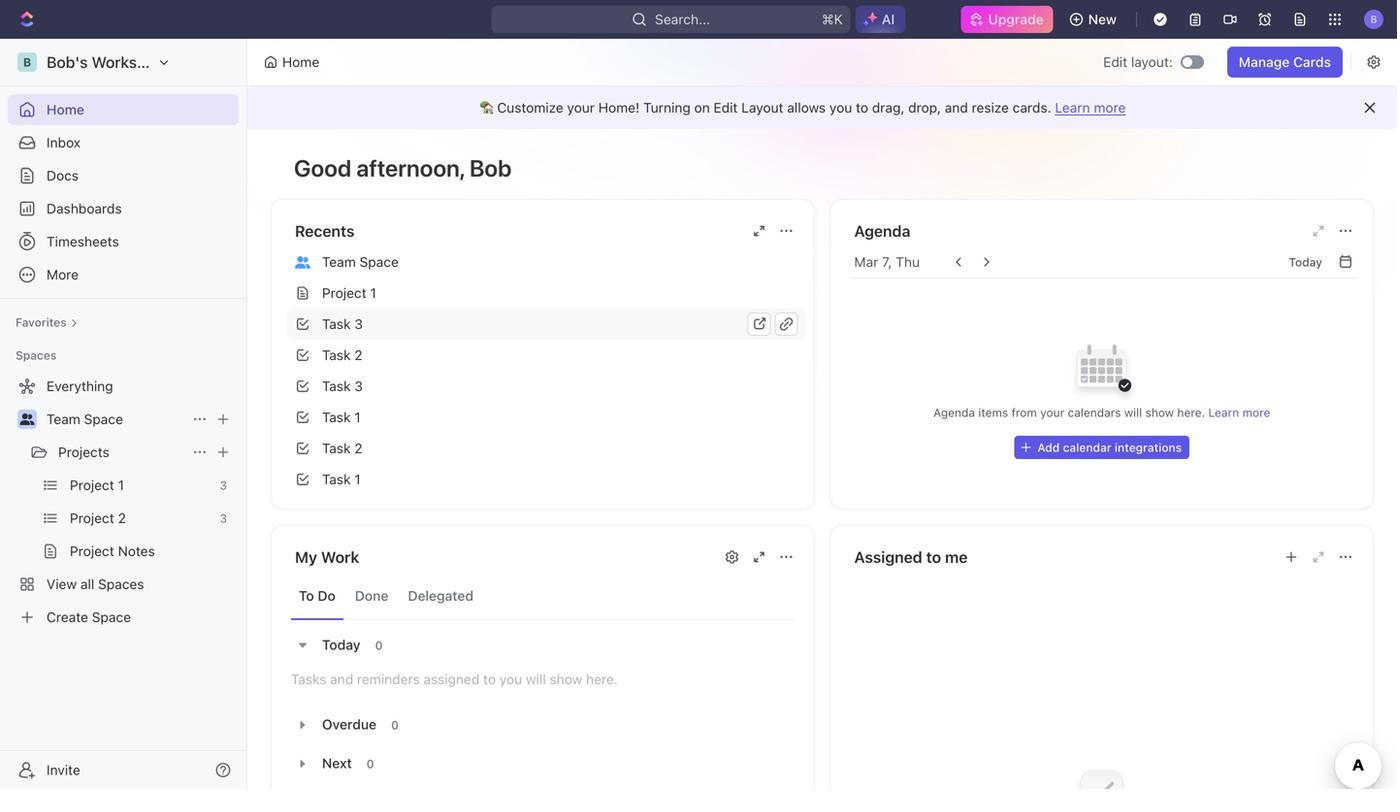 Task type: describe. For each thing, give the bounding box(es) containing it.
2 for ‎task 2
[[355, 440, 363, 456]]

calendars
[[1068, 406, 1122, 419]]

today inside button
[[1289, 255, 1323, 269]]

learn more link for agenda items from your calendars will show here.
[[1209, 406, 1271, 419]]

assigned
[[855, 548, 923, 566]]

team space inside tree
[[47, 411, 123, 427]]

inbox link
[[8, 127, 239, 158]]

b inside dropdown button
[[1371, 13, 1378, 25]]

user group image
[[20, 414, 34, 425]]

task 2
[[322, 347, 363, 363]]

2 vertical spatial space
[[92, 609, 131, 625]]

dashboards
[[47, 200, 122, 216]]

1 vertical spatial you
[[500, 671, 522, 687]]

‎task 1 link
[[287, 464, 806, 495]]

project 1 link inside tree
[[70, 470, 212, 501]]

edit layout:
[[1104, 54, 1173, 70]]

assigned
[[424, 671, 480, 687]]

search...
[[656, 11, 711, 27]]

⌘k
[[822, 11, 843, 27]]

projects
[[58, 444, 109, 460]]

from
[[1012, 406, 1037, 419]]

overdue
[[322, 717, 377, 733]]

project notes
[[70, 543, 155, 559]]

bob's workspace
[[47, 53, 172, 71]]

afternoon,
[[357, 154, 465, 182]]

more button
[[8, 259, 239, 290]]

0 vertical spatial more
[[1094, 99, 1126, 116]]

notes
[[118, 543, 155, 559]]

timesheets
[[47, 233, 119, 249]]

ai
[[882, 11, 895, 27]]

1 horizontal spatial team space link
[[287, 247, 806, 278]]

agenda items from your calendars will show here. learn more
[[934, 406, 1271, 419]]

2 task 3 link from the top
[[287, 371, 806, 402]]

favorites button
[[8, 311, 86, 334]]

task 2 link
[[287, 340, 806, 371]]

layout:
[[1132, 54, 1173, 70]]

project 1 inside tree
[[70, 477, 124, 493]]

everything
[[47, 378, 113, 394]]

recents
[[295, 222, 355, 240]]

add calendar integrations button
[[1015, 436, 1190, 459]]

0 horizontal spatial show
[[550, 671, 583, 687]]

items
[[979, 406, 1009, 419]]

view
[[47, 576, 77, 592]]

project 2
[[70, 510, 126, 526]]

2 for task 2
[[355, 347, 363, 363]]

bob's for bob's list
[[322, 502, 358, 518]]

today button
[[1282, 250, 1331, 274]]

‎task 2 link
[[287, 433, 806, 464]]

0 vertical spatial home
[[282, 54, 320, 70]]

new
[[1089, 11, 1117, 27]]

docs link
[[8, 160, 239, 191]]

customize
[[497, 99, 564, 116]]

project for project 1 'link' in tree
[[70, 477, 114, 493]]

good
[[294, 154, 352, 182]]

0 horizontal spatial will
[[526, 671, 546, 687]]

task inside the task 1 'link'
[[322, 409, 351, 425]]

🏡
[[480, 99, 494, 116]]

calendar
[[1063, 441, 1112, 454]]

0 for overdue
[[391, 719, 399, 732]]

me
[[945, 548, 968, 566]]

1 task 3 from the top
[[322, 316, 363, 332]]

manage cards
[[1239, 54, 1332, 70]]

upgrade
[[989, 11, 1044, 27]]

add calendar integrations
[[1038, 441, 1182, 454]]

bob
[[470, 154, 512, 182]]

workspace
[[92, 53, 172, 71]]

1 vertical spatial and
[[330, 671, 354, 687]]

ai button
[[856, 6, 906, 33]]

do
[[318, 588, 336, 604]]

2 vertical spatial to
[[483, 671, 496, 687]]

add
[[1038, 441, 1060, 454]]

1 vertical spatial team space link
[[47, 404, 184, 435]]

manage
[[1239, 54, 1290, 70]]

tasks
[[291, 671, 327, 687]]

2 task 3 from the top
[[322, 378, 363, 394]]

all
[[80, 576, 94, 592]]

‎task for ‎task 1
[[322, 471, 351, 487]]

learn inside alert
[[1056, 99, 1091, 116]]

new button
[[1062, 4, 1129, 35]]

home inside sidebar "navigation"
[[47, 101, 84, 117]]

1 vertical spatial learn
[[1209, 406, 1240, 419]]

list
[[362, 502, 384, 518]]

1 horizontal spatial more
[[1243, 406, 1271, 419]]

project for project notes link
[[70, 543, 114, 559]]

bob's list link
[[287, 495, 806, 526]]

tasks and reminders assigned to you will show here.
[[291, 671, 618, 687]]

on
[[695, 99, 710, 116]]

docs
[[47, 167, 79, 183]]

delegated
[[408, 588, 474, 604]]

drop,
[[909, 99, 942, 116]]

work
[[321, 548, 360, 566]]

allows
[[788, 99, 826, 116]]

my work
[[295, 548, 360, 566]]

upgrade link
[[961, 6, 1054, 33]]

1 inside 'link'
[[355, 409, 361, 425]]

spaces inside tree
[[98, 576, 144, 592]]

mar 7, thu
[[855, 254, 920, 270]]

layout
[[742, 99, 784, 116]]

create space link
[[8, 602, 235, 633]]

0 vertical spatial show
[[1146, 406, 1175, 419]]

drag,
[[872, 99, 905, 116]]

project up task 2
[[322, 285, 367, 301]]

reminders
[[357, 671, 420, 687]]

my
[[295, 548, 317, 566]]

cards.
[[1013, 99, 1052, 116]]



Task type: vqa. For each thing, say whether or not it's contained in the screenshot.
Timeline at left
no



Task type: locate. For each thing, give the bounding box(es) containing it.
sidebar navigation
[[0, 39, 251, 789]]

1 vertical spatial team
[[47, 411, 80, 427]]

project 1 link up task 2 link
[[287, 278, 806, 309]]

timesheets link
[[8, 226, 239, 257]]

1 horizontal spatial project 1 link
[[287, 278, 806, 309]]

1 horizontal spatial and
[[945, 99, 969, 116]]

bob's list
[[322, 502, 384, 518]]

view all spaces link
[[8, 569, 235, 600]]

team space link
[[287, 247, 806, 278], [47, 404, 184, 435]]

0 vertical spatial task 3 link
[[287, 309, 806, 340]]

0 vertical spatial spaces
[[16, 348, 57, 362]]

projects link
[[58, 437, 184, 468]]

team space up projects
[[47, 411, 123, 427]]

b
[[1371, 13, 1378, 25], [23, 55, 31, 69]]

you right 'allows'
[[830, 99, 853, 116]]

1 vertical spatial team space
[[47, 411, 123, 427]]

0 vertical spatial today
[[1289, 255, 1323, 269]]

0 for next
[[367, 757, 374, 771]]

to right the assigned
[[483, 671, 496, 687]]

1 vertical spatial edit
[[714, 99, 738, 116]]

tree inside sidebar "navigation"
[[8, 371, 239, 633]]

1 horizontal spatial agenda
[[934, 406, 976, 419]]

invite
[[47, 762, 80, 778]]

2 up ‎task 1
[[355, 440, 363, 456]]

1 horizontal spatial learn
[[1209, 406, 1240, 419]]

to
[[299, 588, 314, 604]]

space
[[360, 254, 399, 270], [84, 411, 123, 427], [92, 609, 131, 625]]

will right the assigned
[[526, 671, 546, 687]]

task 1 link
[[287, 402, 806, 433]]

bob's down ‎task 1
[[322, 502, 358, 518]]

0 vertical spatial and
[[945, 99, 969, 116]]

1 horizontal spatial 0
[[375, 639, 383, 653]]

0 horizontal spatial to
[[483, 671, 496, 687]]

1 vertical spatial agenda
[[934, 406, 976, 419]]

0 vertical spatial project 1 link
[[287, 278, 806, 309]]

0 vertical spatial you
[[830, 99, 853, 116]]

‎task for ‎task 2
[[322, 440, 351, 456]]

your left home!
[[567, 99, 595, 116]]

1 vertical spatial project 1
[[70, 477, 124, 493]]

agenda for agenda items from your calendars will show here. learn more
[[934, 406, 976, 419]]

0 horizontal spatial 0
[[367, 757, 374, 771]]

1 vertical spatial more
[[1243, 406, 1271, 419]]

inbox
[[47, 134, 81, 150]]

project 1 up project 2
[[70, 477, 124, 493]]

0 vertical spatial 2
[[355, 347, 363, 363]]

1 vertical spatial b
[[23, 55, 31, 69]]

0 vertical spatial learn more link
[[1056, 99, 1126, 116]]

bob's inside sidebar "navigation"
[[47, 53, 88, 71]]

0 vertical spatial team
[[322, 254, 356, 270]]

3 task from the top
[[322, 378, 351, 394]]

user group image
[[295, 256, 311, 268]]

1 ‎task from the top
[[322, 440, 351, 456]]

here.
[[1178, 406, 1206, 419], [586, 671, 618, 687]]

1 vertical spatial project 1 link
[[70, 470, 212, 501]]

learn more link inside alert
[[1056, 99, 1126, 116]]

0 vertical spatial team space link
[[287, 247, 806, 278]]

1 horizontal spatial team space
[[322, 254, 399, 270]]

resize
[[972, 99, 1009, 116]]

0 horizontal spatial team space
[[47, 411, 123, 427]]

2 task from the top
[[322, 347, 351, 363]]

project for project 2 link
[[70, 510, 114, 526]]

agenda up mar 7, thu
[[855, 222, 911, 240]]

learn more link for 🏡 customize your home! turning on edit layout allows you to drag, drop, and resize cards.
[[1056, 99, 1126, 116]]

project
[[322, 285, 367, 301], [70, 477, 114, 493], [70, 510, 114, 526], [70, 543, 114, 559]]

1 vertical spatial spaces
[[98, 576, 144, 592]]

mar
[[855, 254, 879, 270]]

2 ‎task from the top
[[322, 471, 351, 487]]

bob's
[[47, 53, 88, 71], [322, 502, 358, 518]]

1 vertical spatial your
[[1041, 406, 1065, 419]]

0 horizontal spatial team
[[47, 411, 80, 427]]

team space
[[322, 254, 399, 270], [47, 411, 123, 427]]

task 1
[[322, 409, 361, 425]]

and
[[945, 99, 969, 116], [330, 671, 354, 687]]

0 horizontal spatial spaces
[[16, 348, 57, 362]]

space down the view all spaces link
[[92, 609, 131, 625]]

project up project 2
[[70, 477, 114, 493]]

1
[[370, 285, 377, 301], [355, 409, 361, 425], [355, 471, 361, 487], [118, 477, 124, 493]]

0 vertical spatial task 3
[[322, 316, 363, 332]]

0 vertical spatial project 1
[[322, 285, 377, 301]]

1 task from the top
[[322, 316, 351, 332]]

1 horizontal spatial bob's
[[322, 502, 358, 518]]

1 horizontal spatial project 1
[[322, 285, 377, 301]]

edit left layout: at the top right of page
[[1104, 54, 1128, 70]]

2 inside sidebar "navigation"
[[118, 510, 126, 526]]

0 horizontal spatial agenda
[[855, 222, 911, 240]]

done
[[355, 588, 389, 604]]

0 vertical spatial bob's
[[47, 53, 88, 71]]

1 vertical spatial today
[[322, 637, 361, 653]]

will
[[1125, 406, 1143, 419], [526, 671, 546, 687]]

team space link up task 2 link
[[287, 247, 806, 278]]

to do
[[299, 588, 336, 604]]

1 horizontal spatial today
[[1289, 255, 1323, 269]]

team right user group icon in the bottom left of the page
[[47, 411, 80, 427]]

you right the assigned
[[500, 671, 522, 687]]

mar 7, thu button
[[855, 254, 920, 270]]

bob's right bob's workspace, , element
[[47, 53, 88, 71]]

and right drop,
[[945, 99, 969, 116]]

space down everything link at the left of page
[[84, 411, 123, 427]]

1 vertical spatial task 3
[[322, 378, 363, 394]]

edit right on
[[714, 99, 738, 116]]

0 horizontal spatial home
[[47, 101, 84, 117]]

bob's inside bob's list link
[[322, 502, 358, 518]]

‎task down ‎task 2
[[322, 471, 351, 487]]

bob's workspace, , element
[[17, 52, 37, 72]]

create space
[[47, 609, 131, 625]]

0 horizontal spatial and
[[330, 671, 354, 687]]

bob's for bob's workspace
[[47, 53, 88, 71]]

manage cards button
[[1228, 47, 1343, 78]]

1 vertical spatial home
[[47, 101, 84, 117]]

0 vertical spatial here.
[[1178, 406, 1206, 419]]

and right tasks
[[330, 671, 354, 687]]

1 horizontal spatial spaces
[[98, 576, 144, 592]]

0 vertical spatial 0
[[375, 639, 383, 653]]

1 vertical spatial will
[[526, 671, 546, 687]]

‎task 2
[[322, 440, 363, 456]]

to
[[856, 99, 869, 116], [927, 548, 942, 566], [483, 671, 496, 687]]

0 horizontal spatial edit
[[714, 99, 738, 116]]

1 horizontal spatial show
[[1146, 406, 1175, 419]]

1 vertical spatial show
[[550, 671, 583, 687]]

tree containing everything
[[8, 371, 239, 633]]

will up integrations
[[1125, 406, 1143, 419]]

more
[[47, 266, 79, 282]]

1 horizontal spatial edit
[[1104, 54, 1128, 70]]

0 horizontal spatial here.
[[586, 671, 618, 687]]

dashboards link
[[8, 193, 239, 224]]

1 horizontal spatial you
[[830, 99, 853, 116]]

alert
[[248, 86, 1398, 129]]

project up project notes
[[70, 510, 114, 526]]

everything link
[[8, 371, 235, 402]]

3
[[355, 316, 363, 332], [355, 378, 363, 394], [220, 479, 227, 492], [220, 512, 227, 525]]

space right user group image
[[360, 254, 399, 270]]

b button
[[1359, 4, 1390, 35]]

2 vertical spatial 2
[[118, 510, 126, 526]]

spaces
[[16, 348, 57, 362], [98, 576, 144, 592]]

thu
[[896, 254, 920, 270]]

2 horizontal spatial to
[[927, 548, 942, 566]]

1 vertical spatial here.
[[586, 671, 618, 687]]

project 1 link up project 2 link
[[70, 470, 212, 501]]

2 up task 1
[[355, 347, 363, 363]]

0 horizontal spatial learn
[[1056, 99, 1091, 116]]

🏡 customize your home! turning on edit layout allows you to drag, drop, and resize cards. learn more
[[480, 99, 1126, 116]]

0 vertical spatial to
[[856, 99, 869, 116]]

1 horizontal spatial your
[[1041, 406, 1065, 419]]

learn more link
[[1056, 99, 1126, 116], [1209, 406, 1271, 419]]

0 horizontal spatial you
[[500, 671, 522, 687]]

to left 'drag,'
[[856, 99, 869, 116]]

2 horizontal spatial 0
[[391, 719, 399, 732]]

0 vertical spatial learn
[[1056, 99, 1091, 116]]

agenda
[[855, 222, 911, 240], [934, 406, 976, 419]]

integrations
[[1115, 441, 1182, 454]]

your right from
[[1041, 406, 1065, 419]]

0 up reminders
[[375, 639, 383, 653]]

task inside task 2 link
[[322, 347, 351, 363]]

spaces down favorites
[[16, 348, 57, 362]]

1 horizontal spatial learn more link
[[1209, 406, 1271, 419]]

project notes link
[[70, 536, 235, 567]]

2 for project 2
[[118, 510, 126, 526]]

1 vertical spatial learn more link
[[1209, 406, 1271, 419]]

0 vertical spatial ‎task
[[322, 440, 351, 456]]

favorites
[[16, 315, 67, 329]]

1 vertical spatial to
[[927, 548, 942, 566]]

1 horizontal spatial to
[[856, 99, 869, 116]]

task 3 up task 2
[[322, 316, 363, 332]]

0 right next
[[367, 757, 374, 771]]

‎task 1
[[322, 471, 361, 487]]

home!
[[599, 99, 640, 116]]

0 for today
[[375, 639, 383, 653]]

agenda left items
[[934, 406, 976, 419]]

1 task 3 link from the top
[[287, 309, 806, 340]]

0 horizontal spatial more
[[1094, 99, 1126, 116]]

0 horizontal spatial team space link
[[47, 404, 184, 435]]

agenda for agenda
[[855, 222, 911, 240]]

team
[[322, 254, 356, 270], [47, 411, 80, 427]]

1 inside sidebar "navigation"
[[118, 477, 124, 493]]

view all spaces
[[47, 576, 144, 592]]

assigned to me
[[855, 548, 968, 566]]

0 horizontal spatial your
[[567, 99, 595, 116]]

0 vertical spatial b
[[1371, 13, 1378, 25]]

more
[[1094, 99, 1126, 116], [1243, 406, 1271, 419]]

0 vertical spatial space
[[360, 254, 399, 270]]

0 right overdue
[[391, 719, 399, 732]]

project 1 link
[[287, 278, 806, 309], [70, 470, 212, 501]]

2 vertical spatial 0
[[367, 757, 374, 771]]

alert containing 🏡 customize your home! turning on edit layout allows you to drag, drop, and resize cards.
[[248, 86, 1398, 129]]

good afternoon, bob
[[294, 154, 512, 182]]

team down recents
[[322, 254, 356, 270]]

b inside "navigation"
[[23, 55, 31, 69]]

spaces up the create space link
[[98, 576, 144, 592]]

2
[[355, 347, 363, 363], [355, 440, 363, 456], [118, 510, 126, 526]]

task 3 down task 2
[[322, 378, 363, 394]]

tab list containing to do
[[291, 573, 794, 620]]

your
[[567, 99, 595, 116], [1041, 406, 1065, 419]]

1 vertical spatial 2
[[355, 440, 363, 456]]

you inside alert
[[830, 99, 853, 116]]

1 vertical spatial ‎task
[[322, 471, 351, 487]]

1 horizontal spatial will
[[1125, 406, 1143, 419]]

edit
[[1104, 54, 1128, 70], [714, 99, 738, 116]]

7,
[[882, 254, 892, 270]]

1 vertical spatial task 3 link
[[287, 371, 806, 402]]

create
[[47, 609, 88, 625]]

task 3 link up the task 1 'link'
[[287, 309, 806, 340]]

0 vertical spatial will
[[1125, 406, 1143, 419]]

learn
[[1056, 99, 1091, 116], [1209, 406, 1240, 419]]

0
[[375, 639, 383, 653], [391, 719, 399, 732], [367, 757, 374, 771]]

next
[[322, 755, 352, 771]]

0 horizontal spatial today
[[322, 637, 361, 653]]

‎task up ‎task 1
[[322, 440, 351, 456]]

0 vertical spatial agenda
[[855, 222, 911, 240]]

tab list
[[291, 573, 794, 620]]

0 horizontal spatial bob's
[[47, 53, 88, 71]]

4 task from the top
[[322, 409, 351, 425]]

to left me at the bottom of the page
[[927, 548, 942, 566]]

1 horizontal spatial home
[[282, 54, 320, 70]]

0 vertical spatial edit
[[1104, 54, 1128, 70]]

project 1 up task 2
[[322, 285, 377, 301]]

1 horizontal spatial team
[[322, 254, 356, 270]]

task
[[322, 316, 351, 332], [322, 347, 351, 363], [322, 378, 351, 394], [322, 409, 351, 425]]

project 1
[[322, 285, 377, 301], [70, 477, 124, 493]]

0 horizontal spatial learn more link
[[1056, 99, 1126, 116]]

1 vertical spatial space
[[84, 411, 123, 427]]

1 horizontal spatial here.
[[1178, 406, 1206, 419]]

team space link down everything link at the left of page
[[47, 404, 184, 435]]

task 3 link up ‎task 2 link
[[287, 371, 806, 402]]

show
[[1146, 406, 1175, 419], [550, 671, 583, 687]]

2 up project notes
[[118, 510, 126, 526]]

1 vertical spatial bob's
[[322, 502, 358, 518]]

1 horizontal spatial b
[[1371, 13, 1378, 25]]

you
[[830, 99, 853, 116], [500, 671, 522, 687]]

cards
[[1294, 54, 1332, 70]]

turning
[[644, 99, 691, 116]]

home link
[[8, 94, 239, 125]]

tree
[[8, 371, 239, 633]]

team space down recents
[[322, 254, 399, 270]]

project up view all spaces
[[70, 543, 114, 559]]

team inside tree
[[47, 411, 80, 427]]



